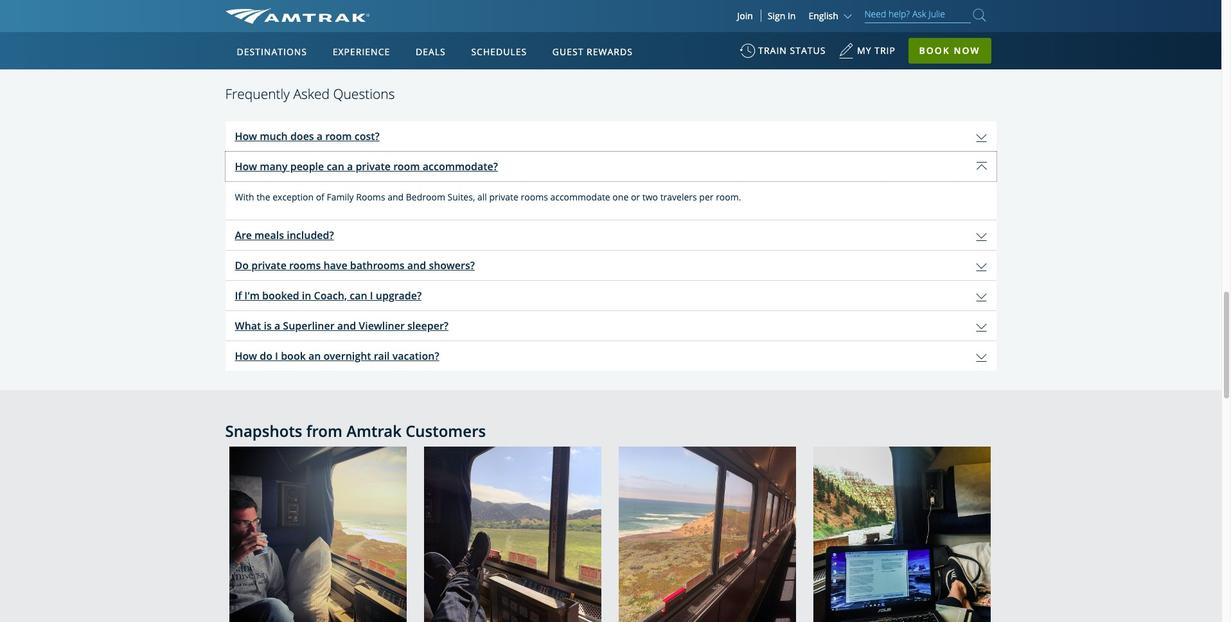 Task type: locate. For each thing, give the bounding box(es) containing it.
0 horizontal spatial private
[[251, 258, 287, 272]]

do
[[235, 258, 249, 272]]

1 vertical spatial can
[[350, 288, 367, 302]]

1 horizontal spatial can
[[350, 288, 367, 302]]

private up rooms
[[356, 159, 391, 173]]

if i'm booked in coach, can i upgrade? button
[[225, 281, 997, 310]]

2 vertical spatial a
[[274, 319, 280, 333]]

0 horizontal spatial can
[[327, 159, 344, 173]]

rail
[[374, 349, 390, 363]]

1 horizontal spatial i
[[370, 288, 373, 302]]

in
[[302, 288, 311, 302]]

how left many
[[235, 159, 257, 173]]

how for how many people can a private room accommodate?
[[235, 159, 257, 173]]

a right does
[[317, 129, 323, 143]]

2 horizontal spatial private
[[489, 191, 519, 203]]

do private rooms have bathrooms and showers?
[[235, 258, 475, 272]]

2 vertical spatial private
[[251, 258, 287, 272]]

can right people
[[327, 159, 344, 173]]

schedules link
[[466, 32, 532, 69]]

i
[[370, 288, 373, 302], [275, 349, 278, 363]]

4 click to enlarge image image from the left
[[813, 447, 991, 622]]

private right do
[[251, 258, 287, 272]]

1 horizontal spatial and
[[388, 191, 404, 203]]

coach,
[[314, 288, 347, 302]]

do
[[260, 349, 272, 363]]

1 horizontal spatial room
[[393, 159, 420, 173]]

a up 'family'
[[347, 159, 353, 173]]

0 horizontal spatial room
[[325, 129, 352, 143]]

two
[[643, 191, 658, 203]]

snapshots from amtrak customers
[[225, 420, 486, 441]]

private right all
[[489, 191, 519, 203]]

cost?
[[355, 129, 380, 143]]

banner
[[0, 0, 1222, 297]]

i left upgrade?
[[370, 288, 373, 302]]

learn more about station lounges link
[[533, 12, 689, 25]]

3 how from the top
[[235, 349, 257, 363]]

upgrade?
[[376, 288, 422, 302]]

rooms left accommodate
[[521, 191, 548, 203]]

1 horizontal spatial private
[[356, 159, 391, 173]]

guest
[[553, 46, 584, 58]]

experience button
[[328, 34, 395, 70]]

how do i book an overnight rail vacation?
[[235, 349, 439, 363]]

with the exception of family rooms and bedroom suites, all private rooms accommodate one or two travelers per room. element
[[225, 191, 997, 203]]

and up overnight
[[337, 319, 356, 333]]

2 how from the top
[[235, 159, 257, 173]]

rooms inside "element"
[[521, 191, 548, 203]]

how left do
[[235, 349, 257, 363]]

room up bedroom
[[393, 159, 420, 173]]

i right do
[[275, 349, 278, 363]]

1 horizontal spatial rooms
[[521, 191, 548, 203]]

destinations button
[[232, 34, 312, 70]]

with the exception of family rooms and bedroom suites, all private rooms accommodate one or two travelers per room.
[[235, 191, 741, 203]]

how much does a room cost? button
[[225, 121, 997, 151]]

application
[[273, 107, 582, 287], [225, 121, 997, 371]]

2 vertical spatial how
[[235, 349, 257, 363]]

can right coach,
[[350, 288, 367, 302]]

0 horizontal spatial and
[[337, 319, 356, 333]]

3 click to enlarge image image from the left
[[619, 447, 796, 622]]

more
[[561, 12, 585, 25]]

viewliner
[[359, 319, 405, 333]]

of
[[316, 191, 324, 203]]

and left showers? on the top left
[[407, 258, 426, 272]]

0 horizontal spatial rooms
[[289, 258, 321, 272]]

now
[[954, 44, 981, 57]]

with
[[235, 191, 254, 203]]

1 vertical spatial private
[[489, 191, 519, 203]]

superliner
[[283, 319, 335, 333]]

and inside what is a superliner and viewliner sleeper? button
[[337, 319, 356, 333]]

2 vertical spatial and
[[337, 319, 356, 333]]

rooms up 'in'
[[289, 258, 321, 272]]

amtrak
[[347, 420, 402, 441]]

lounges
[[651, 12, 689, 25]]

1 vertical spatial a
[[347, 159, 353, 173]]

1 vertical spatial how
[[235, 159, 257, 173]]

1 horizontal spatial a
[[317, 129, 323, 143]]

0 vertical spatial rooms
[[521, 191, 548, 203]]

2 click to enlarge image image from the left
[[424, 447, 601, 622]]

private inside "element"
[[489, 191, 519, 203]]

people
[[290, 159, 324, 173]]

do private rooms have bathrooms and showers? button
[[225, 250, 997, 280]]

schedules
[[471, 46, 527, 58]]

trip
[[875, 44, 896, 57]]

2 horizontal spatial a
[[347, 159, 353, 173]]

and
[[388, 191, 404, 203], [407, 258, 426, 272], [337, 319, 356, 333]]

0 vertical spatial how
[[235, 129, 257, 143]]

rooms
[[356, 191, 385, 203]]

1 vertical spatial i
[[275, 349, 278, 363]]

my trip button
[[839, 39, 896, 70]]

1 vertical spatial room
[[393, 159, 420, 173]]

guest rewards button
[[547, 34, 638, 70]]

if i'm booked in coach, can i upgrade?
[[235, 288, 422, 302]]

train
[[759, 44, 787, 57]]

does
[[290, 129, 314, 143]]

application containing how much does a room cost?
[[225, 121, 997, 371]]

how left much
[[235, 129, 257, 143]]

exception
[[273, 191, 314, 203]]

sign in
[[768, 10, 796, 22]]

private inside button
[[251, 258, 287, 272]]

an
[[308, 349, 321, 363]]

from
[[306, 420, 343, 441]]

bedroom
[[406, 191, 445, 203]]

a right is
[[274, 319, 280, 333]]

0 vertical spatial and
[[388, 191, 404, 203]]

0 horizontal spatial i
[[275, 349, 278, 363]]

room left cost? on the left top of the page
[[325, 129, 352, 143]]

1 vertical spatial rooms
[[289, 258, 321, 272]]

search icon image
[[973, 6, 986, 24]]

private
[[356, 159, 391, 173], [489, 191, 519, 203], [251, 258, 287, 272]]

booked
[[262, 288, 299, 302]]

2 horizontal spatial and
[[407, 258, 426, 272]]

click to enlarge image image
[[229, 447, 407, 622], [424, 447, 601, 622], [619, 447, 796, 622], [813, 447, 991, 622]]

learn more about station lounges
[[533, 12, 689, 25]]

family
[[327, 191, 354, 203]]

0 horizontal spatial a
[[274, 319, 280, 333]]

destinations
[[237, 46, 307, 58]]

are meals included?
[[235, 228, 334, 242]]

how for how much does a room cost?
[[235, 129, 257, 143]]

1 vertical spatial and
[[407, 258, 426, 272]]

room
[[325, 129, 352, 143], [393, 159, 420, 173]]

0 vertical spatial private
[[356, 159, 391, 173]]

suites,
[[448, 191, 475, 203]]

asked
[[293, 85, 330, 103]]

1 how from the top
[[235, 129, 257, 143]]

rooms inside button
[[289, 258, 321, 272]]

can
[[327, 159, 344, 173], [350, 288, 367, 302]]

and right rooms
[[388, 191, 404, 203]]

included?
[[287, 228, 334, 242]]

a
[[317, 129, 323, 143], [347, 159, 353, 173], [274, 319, 280, 333]]

much
[[260, 129, 288, 143]]



Task type: describe. For each thing, give the bounding box(es) containing it.
i'm
[[244, 288, 260, 302]]

deals
[[416, 46, 446, 58]]

book now button
[[909, 38, 991, 64]]

snapshots
[[225, 420, 302, 441]]

how many people can a private room accommodate?
[[235, 159, 498, 173]]

english button
[[809, 10, 855, 22]]

sign
[[768, 10, 786, 22]]

what is a superliner and viewliner sleeper?
[[235, 319, 449, 333]]

my trip
[[857, 44, 896, 57]]

how much does a room cost?
[[235, 129, 380, 143]]

regions map image
[[273, 107, 582, 287]]

book
[[919, 44, 950, 57]]

or
[[631, 191, 640, 203]]

banner containing join
[[0, 0, 1222, 297]]

questions
[[333, 85, 395, 103]]

0 vertical spatial room
[[325, 129, 352, 143]]

guest rewards
[[553, 46, 633, 58]]

are
[[235, 228, 252, 242]]

vacation?
[[393, 349, 439, 363]]

deals button
[[411, 34, 451, 70]]

sleeper?
[[408, 319, 449, 333]]

0 vertical spatial i
[[370, 288, 373, 302]]

overnight
[[324, 349, 371, 363]]

join button
[[730, 10, 762, 22]]

0 vertical spatial can
[[327, 159, 344, 173]]

and inside 'with the exception of family rooms and bedroom suites, all private rooms accommodate one or two travelers per room.' "element"
[[388, 191, 404, 203]]

how for how do i book an overnight rail vacation?
[[235, 349, 257, 363]]

status
[[790, 44, 826, 57]]

station
[[617, 12, 649, 25]]

experience
[[333, 46, 390, 58]]

0 vertical spatial a
[[317, 129, 323, 143]]

english
[[809, 10, 839, 22]]

have
[[324, 258, 347, 272]]

learn
[[533, 12, 559, 25]]

the
[[257, 191, 270, 203]]

if
[[235, 288, 242, 302]]

are meals included? button
[[225, 220, 997, 250]]

about
[[587, 12, 614, 25]]

one
[[613, 191, 629, 203]]

book
[[281, 349, 306, 363]]

all
[[478, 191, 487, 203]]

train status link
[[740, 39, 826, 70]]

how do i book an overnight rail vacation? button
[[225, 341, 997, 371]]

amtrak image
[[225, 8, 369, 24]]

Please enter your search item search field
[[865, 6, 971, 23]]

1 click to enlarge image image from the left
[[229, 447, 407, 622]]

my
[[857, 44, 872, 57]]

rewards
[[587, 46, 633, 58]]

what is a superliner and viewliner sleeper? button
[[225, 311, 997, 340]]

how many people can a private room accommodate? button
[[225, 151, 997, 181]]

train status
[[759, 44, 826, 57]]

book now
[[919, 44, 981, 57]]

per
[[700, 191, 714, 203]]

travelers
[[660, 191, 697, 203]]

room.
[[716, 191, 741, 203]]

customers
[[406, 420, 486, 441]]

frequently
[[225, 85, 290, 103]]

and inside do private rooms have bathrooms and showers? button
[[407, 258, 426, 272]]

in
[[788, 10, 796, 22]]

what
[[235, 319, 261, 333]]

meals
[[255, 228, 284, 242]]

accommodate?
[[423, 159, 498, 173]]

is
[[264, 319, 272, 333]]

showers?
[[429, 258, 475, 272]]

private inside button
[[356, 159, 391, 173]]

accommodate
[[550, 191, 610, 203]]

many
[[260, 159, 288, 173]]

join
[[738, 10, 753, 22]]

sign in button
[[768, 10, 796, 22]]

bathrooms
[[350, 258, 405, 272]]



Task type: vqa. For each thing, say whether or not it's contained in the screenshot.
If
yes



